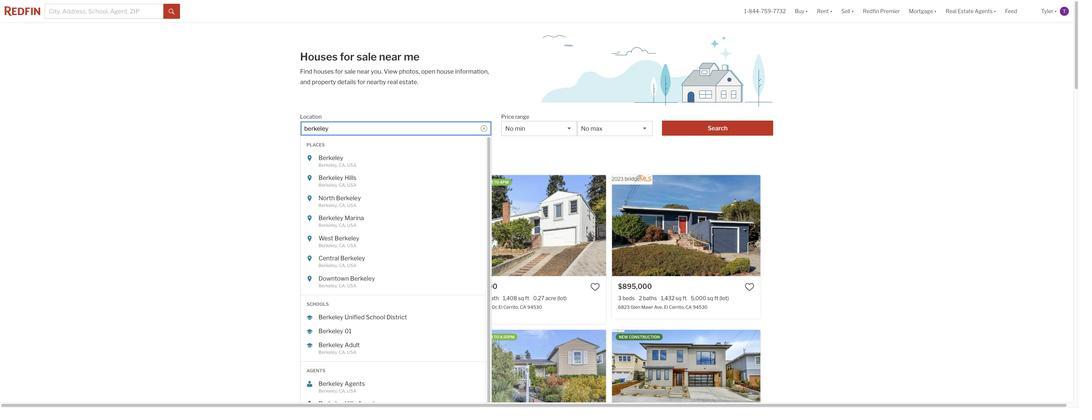 Task type: vqa. For each thing, say whether or not it's contained in the screenshot.
for
yes



Task type: locate. For each thing, give the bounding box(es) containing it.
1 ca from the left
[[371, 304, 377, 310]]

mortgage ▾ button
[[904, 0, 941, 23]]

ca, inside "downtown berkeley berkeley, ca, usa"
[[339, 283, 346, 288]]

district
[[386, 314, 407, 321]]

usa up the berkeley hills agents
[[347, 388, 356, 394]]

3 94530 from the left
[[693, 304, 708, 310]]

2 horizontal spatial 94530
[[693, 304, 708, 310]]

2 horizontal spatial beds
[[623, 295, 635, 301]]

5 ▾ from the left
[[994, 8, 996, 14]]

2 baths
[[330, 295, 348, 301], [639, 295, 657, 301]]

2 ca from the left
[[520, 304, 526, 310]]

4 ca, from the top
[[339, 222, 346, 228]]

near up view
[[379, 50, 402, 63]]

usa inside west berkeley berkeley, ca, usa
[[347, 243, 356, 248]]

9 usa from the top
[[347, 388, 356, 394]]

1 horizontal spatial beds
[[468, 295, 480, 301]]

sell ▾
[[841, 8, 854, 14]]

1 horizontal spatial ca
[[520, 304, 526, 310]]

ca, for north berkeley
[[339, 202, 346, 208]]

4 sq from the left
[[676, 295, 681, 301]]

ca, up "berkeley marina berkeley, ca, usa"
[[339, 202, 346, 208]]

2 horizontal spatial cerrito,
[[669, 304, 684, 310]]

2 horizontal spatial ca
[[685, 304, 692, 310]]

0 horizontal spatial 3 beds
[[309, 295, 326, 301]]

real
[[946, 8, 957, 14]]

acre
[[545, 295, 556, 301]]

4pm
[[500, 180, 509, 184], [346, 335, 355, 339]]

1 vertical spatial 4pm
[[346, 335, 355, 339]]

tyler
[[1041, 8, 1053, 14]]

hills
[[345, 174, 356, 181], [345, 400, 356, 407]]

3 berkeley, from the top
[[319, 202, 338, 208]]

0 vertical spatial hills
[[345, 174, 356, 181]]

(lot) right acre
[[557, 295, 567, 301]]

berkeley, inside "downtown berkeley berkeley, ca, usa"
[[319, 283, 338, 288]]

3 2 from the left
[[639, 295, 642, 301]]

1 sq from the left
[[368, 295, 374, 301]]

(lot) right 5,000
[[719, 295, 729, 301]]

ca, down marina
[[339, 222, 346, 228]]

94530 for 2441 mira vista dr, el cerrito, ca 94530
[[378, 304, 393, 310]]

open for open sat, 2pm to 4:30pm
[[464, 335, 475, 339]]

berkeley 01 link
[[300, 324, 486, 338], [319, 327, 463, 335]]

1 horizontal spatial 3
[[618, 295, 621, 301]]

berkeley, up west
[[319, 222, 338, 228]]

0 vertical spatial 2pm
[[485, 180, 493, 184]]

usa inside "downtown berkeley berkeley, ca, usa"
[[347, 283, 356, 288]]

2441
[[309, 304, 320, 310]]

berkeley down open sun, 1pm to 4pm
[[319, 341, 343, 348]]

3 ft from the left
[[525, 295, 529, 301]]

▾ right rent
[[830, 8, 832, 14]]

ca down 5,000
[[685, 304, 692, 310]]

for right details
[[357, 79, 365, 86]]

▾ for mortgage ▾
[[934, 8, 937, 14]]

ca, down central
[[339, 263, 346, 268]]

3 usa from the top
[[347, 202, 356, 208]]

3 up schools
[[309, 295, 312, 301]]

ft
[[375, 295, 379, 301], [405, 295, 409, 301], [525, 295, 529, 301], [683, 295, 687, 301], [714, 295, 718, 301]]

1 94530 from the left
[[378, 304, 393, 310]]

min
[[515, 125, 525, 132]]

ca for 6823 glen mawr ave, el cerrito, ca 94530
[[685, 304, 692, 310]]

berkeley, inside berkeley agents berkeley, ca, usa
[[319, 388, 338, 394]]

0 horizontal spatial 2 baths
[[330, 295, 348, 301]]

0 horizontal spatial city, address, school, agent, zip search field
[[45, 4, 163, 19]]

agents right estate
[[975, 8, 993, 14]]

1 horizontal spatial 2
[[464, 295, 467, 301]]

(lot)
[[410, 295, 419, 301], [557, 295, 567, 301], [719, 295, 729, 301]]

2 sq from the left
[[398, 295, 404, 301]]

1 dr, from the left
[[343, 304, 348, 310]]

94530 down 0.27
[[527, 304, 542, 310]]

mortgage
[[909, 8, 933, 14]]

1 horizontal spatial near
[[379, 50, 402, 63]]

berkeley, for west berkeley
[[319, 243, 338, 248]]

2 beds from the left
[[468, 295, 480, 301]]

search input image
[[480, 125, 487, 132]]

ca, up "central berkeley berkeley, ca, usa"
[[339, 243, 346, 248]]

$895,000
[[618, 282, 652, 290]]

usa inside berkeley agents berkeley, ca, usa
[[347, 388, 356, 394]]

1 3 beds from the left
[[309, 295, 326, 301]]

photo of 818 balra dr, el cerrito, ca 94530 image
[[303, 330, 452, 408], [451, 330, 600, 408]]

0 horizontal spatial near
[[357, 68, 370, 75]]

no for no min
[[505, 125, 514, 132]]

0 horizontal spatial favorite button checkbox
[[590, 282, 600, 292]]

8 usa from the top
[[347, 349, 356, 355]]

berkeley, inside "north berkeley berkeley, ca, usa"
[[319, 202, 338, 208]]

ca, for berkeley hills
[[339, 182, 346, 188]]

3 beds
[[309, 295, 326, 301], [618, 295, 635, 301]]

usa
[[347, 162, 356, 168], [347, 182, 356, 188], [347, 202, 356, 208], [347, 222, 356, 228], [347, 243, 356, 248], [347, 263, 356, 268], [347, 283, 356, 288], [347, 349, 356, 355], [347, 388, 356, 394]]

9000
[[482, 313, 492, 317]]

cerrito, down 1,408
[[503, 304, 519, 310]]

ca down the 1,408 sq ft
[[520, 304, 526, 310]]

0 horizontal spatial ca
[[371, 304, 377, 310]]

sale up details
[[344, 68, 356, 75]]

berkeley, inside "berkeley marina berkeley, ca, usa"
[[319, 222, 338, 228]]

8 ca, from the top
[[339, 349, 346, 355]]

0 horizontal spatial (lot)
[[410, 295, 419, 301]]

el inside 7621 terrace dr, el cerrito, ca 94530 (415) 323-9000
[[499, 304, 502, 310]]

favorite button checkbox for $895,000
[[745, 282, 755, 292]]

beds up schools
[[314, 295, 326, 301]]

usa up 2,065
[[347, 283, 356, 288]]

ca, up berkeley hills berkeley, ca, usa
[[339, 162, 346, 168]]

0 horizontal spatial dr,
[[343, 304, 348, 310]]

ca, inside "north berkeley berkeley, ca, usa"
[[339, 202, 346, 208]]

2 94530 from the left
[[527, 304, 542, 310]]

ft left 7,015
[[375, 295, 379, 301]]

▾
[[806, 8, 808, 14], [830, 8, 832, 14], [851, 8, 854, 14], [934, 8, 937, 14], [994, 8, 996, 14], [1054, 8, 1057, 14]]

baths up vista
[[334, 295, 348, 301]]

2 berkeley, from the top
[[319, 182, 338, 188]]

schools
[[306, 301, 329, 307]]

berkeley, for north berkeley
[[319, 202, 338, 208]]

1 horizontal spatial 4pm
[[500, 180, 509, 184]]

2 up "glen"
[[639, 295, 642, 301]]

mortgage ▾
[[909, 8, 937, 14]]

2 baths up mawr
[[639, 295, 657, 301]]

6 berkeley, from the top
[[319, 263, 338, 268]]

rent
[[817, 8, 829, 14]]

2 baths from the left
[[643, 295, 657, 301]]

5 usa from the top
[[347, 243, 356, 248]]

2 2 baths from the left
[[639, 295, 657, 301]]

9 berkeley, from the top
[[319, 388, 338, 394]]

berkeley down places at left top
[[319, 154, 343, 161]]

usa for berkeley agents
[[347, 388, 356, 394]]

ca, inside berkeley hills berkeley, ca, usa
[[339, 182, 346, 188]]

ca
[[371, 304, 377, 310], [520, 304, 526, 310], [685, 304, 692, 310]]

3 cerrito, from the left
[[669, 304, 684, 310]]

berkeley, down central
[[319, 263, 338, 268]]

usa down adult
[[347, 349, 356, 355]]

berkeley up the berkeley hills agents
[[319, 380, 343, 387]]

6 ca, from the top
[[339, 263, 346, 268]]

8 berkeley, from the top
[[319, 349, 338, 355]]

1 horizontal spatial baths
[[643, 295, 657, 301]]

view
[[384, 68, 398, 75]]

0 horizontal spatial houses
[[314, 68, 334, 75]]

ca, down downtown
[[339, 283, 346, 288]]

north
[[319, 194, 335, 202]]

photo of 2332 alva ave, el cerrito, ca 94530 image
[[612, 330, 761, 408], [760, 330, 909, 408]]

3 ca, from the top
[[339, 202, 346, 208]]

agents
[[975, 8, 993, 14], [306, 368, 325, 373], [345, 380, 365, 387], [358, 400, 378, 407]]

ca,
[[339, 162, 346, 168], [339, 182, 346, 188], [339, 202, 346, 208], [339, 222, 346, 228], [339, 243, 346, 248], [339, 263, 346, 268], [339, 283, 346, 288], [339, 349, 346, 355], [339, 388, 346, 394]]

0 horizontal spatial 94530
[[378, 304, 393, 310]]

ca, for berkeley agents
[[339, 388, 346, 394]]

baths for 1,432 sq ft
[[643, 295, 657, 301]]

1 hills from the top
[[345, 174, 356, 181]]

5 sq from the left
[[707, 295, 713, 301]]

berkeley down berkeley agents berkeley, ca, usa
[[319, 400, 343, 407]]

1 vertical spatial hills
[[345, 400, 356, 407]]

1 horizontal spatial sale
[[357, 50, 377, 63]]

2 up 7621
[[464, 295, 467, 301]]

2 ▾ from the left
[[830, 8, 832, 14]]

ca, inside "central berkeley berkeley, ca, usa"
[[339, 263, 346, 268]]

1 favorite button checkbox from the left
[[590, 282, 600, 292]]

4 ft from the left
[[683, 295, 687, 301]]

cerrito, for 2441 mira vista dr, el cerrito, ca 94530
[[354, 304, 370, 310]]

open for open sun, 1pm to 4pm
[[310, 335, 321, 339]]

ca, inside berkeley adult berkeley, ca, usa
[[339, 349, 346, 355]]

6 ▾ from the left
[[1054, 8, 1057, 14]]

1 usa from the top
[[347, 162, 356, 168]]

west berkeley berkeley, ca, usa
[[319, 235, 359, 248]]

usa inside "berkeley marina berkeley, ca, usa"
[[347, 222, 356, 228]]

beds up 7621
[[468, 295, 480, 301]]

berkeley inside "berkeley marina berkeley, ca, usa"
[[319, 215, 343, 222]]

sq for 1,408
[[518, 295, 524, 301]]

1 cerrito, from the left
[[354, 304, 370, 310]]

ca, down adult
[[339, 349, 346, 355]]

places
[[306, 142, 325, 148]]

2 horizontal spatial sale
[[382, 155, 398, 165]]

houses
[[314, 68, 334, 75], [339, 155, 367, 165]]

el up unified
[[349, 304, 353, 310]]

ca, up "north berkeley berkeley, ca, usa" on the left of the page
[[339, 182, 346, 188]]

94530 down 7,015
[[378, 304, 393, 310]]

2 horizontal spatial 2
[[639, 295, 642, 301]]

1 2pm from the top
[[485, 180, 493, 184]]

feed button
[[1001, 0, 1037, 23]]

sale up "you."
[[357, 50, 377, 63]]

1 horizontal spatial cerrito,
[[503, 304, 519, 310]]

usa up "north berkeley berkeley, ca, usa" on the left of the page
[[347, 182, 356, 188]]

▾ right sell
[[851, 8, 854, 14]]

ft for 1,408 sq ft
[[525, 295, 529, 301]]

1 horizontal spatial 3 beds
[[618, 295, 635, 301]]

0 horizontal spatial 2
[[330, 295, 333, 301]]

3 ca from the left
[[685, 304, 692, 310]]

7,015 sq ft (lot)
[[383, 295, 419, 301]]

west
[[319, 235, 333, 242]]

usa inside berkeley adult berkeley, ca, usa
[[347, 349, 356, 355]]

0 vertical spatial sat,
[[476, 180, 484, 184]]

usa down marina
[[347, 222, 356, 228]]

sale up berkeley hills 'link'
[[382, 155, 398, 165]]

1 ▾ from the left
[[806, 8, 808, 14]]

sq right 2,065
[[368, 295, 374, 301]]

berkeley, up "3d walkthrough"
[[319, 162, 338, 168]]

2 no from the left
[[581, 125, 589, 132]]

5 ft from the left
[[714, 295, 718, 301]]

usa for berkeley hills
[[347, 182, 356, 188]]

0 horizontal spatial cerrito,
[[354, 304, 370, 310]]

3 (lot) from the left
[[719, 295, 729, 301]]

berkeley inside berkeley agents berkeley, ca, usa
[[319, 380, 343, 387]]

hills inside berkeley hills berkeley, ca, usa
[[345, 174, 356, 181]]

hills down berkeley agents berkeley, ca, usa
[[345, 400, 356, 407]]

sq right 1,408
[[518, 295, 524, 301]]

1 berkeley, from the top
[[319, 162, 338, 168]]

1 horizontal spatial 2 baths
[[639, 295, 657, 301]]

94530
[[378, 304, 393, 310], [527, 304, 542, 310], [693, 304, 708, 310]]

no left min
[[505, 125, 514, 132]]

7 usa from the top
[[347, 283, 356, 288]]

City, Address, School, Agent, ZIP search field
[[45, 4, 163, 19], [300, 121, 492, 136]]

1 horizontal spatial 94530
[[527, 304, 542, 310]]

1 3 from the left
[[309, 295, 312, 301]]

sq right 5,000
[[707, 295, 713, 301]]

berkeley down "berkeley marina berkeley, ca, usa"
[[335, 235, 359, 242]]

usa for downtown berkeley
[[347, 283, 356, 288]]

7 berkeley, from the top
[[319, 283, 338, 288]]

94530 inside 7621 terrace dr, el cerrito, ca 94530 (415) 323-9000
[[527, 304, 542, 310]]

photo of 300 seaview dr, el cerrito, ca 94530 image
[[458, 330, 606, 408], [606, 330, 754, 408]]

photo of 7621 terrace dr, el cerrito, ca 94530 image
[[458, 175, 606, 276], [606, 175, 754, 276]]

berkeley, up "north"
[[319, 182, 338, 188]]

▾ left feed at the right top of page
[[994, 8, 996, 14]]

beds
[[314, 295, 326, 301], [468, 295, 480, 301], [623, 295, 635, 301]]

houses up berkeley hills berkeley, ca, usa
[[339, 155, 367, 165]]

2 beds
[[464, 295, 480, 301]]

berkeley up the 2,065 sq ft
[[350, 275, 375, 282]]

berkeley, inside berkeley adult berkeley, ca, usa
[[319, 349, 338, 355]]

for up details
[[335, 68, 343, 75]]

0 horizontal spatial 3
[[309, 295, 312, 301]]

location
[[300, 113, 322, 120]]

7 ca, from the top
[[339, 283, 346, 288]]

▾ for rent ▾
[[830, 8, 832, 14]]

3 beds up 6823
[[618, 295, 635, 301]]

2 favorite button checkbox from the left
[[745, 282, 755, 292]]

favorite button checkbox
[[590, 282, 600, 292], [745, 282, 755, 292]]

(lot) right 7,015
[[410, 295, 419, 301]]

open
[[421, 68, 435, 75]]

photo of 2441 mira vista dr, el cerrito, ca 94530 image
[[303, 175, 452, 276], [451, 175, 600, 276]]

property
[[312, 79, 336, 86]]

sat,
[[476, 180, 484, 184], [476, 335, 484, 339]]

berkeley unified school district
[[319, 314, 407, 321]]

ca, for berkeley adult
[[339, 349, 346, 355]]

usa for central berkeley
[[347, 263, 356, 268]]

1 horizontal spatial houses
[[339, 155, 367, 165]]

1 horizontal spatial no
[[581, 125, 589, 132]]

near
[[379, 50, 402, 63], [357, 68, 370, 75]]

you.
[[371, 68, 382, 75]]

berkeley inside berkeley berkeley, ca, usa
[[319, 154, 343, 161]]

berkeley, down downtown
[[319, 283, 338, 288]]

ca, up the berkeley hills agents
[[339, 388, 346, 394]]

el
[[300, 155, 307, 165], [349, 304, 353, 310], [499, 304, 502, 310], [664, 304, 668, 310]]

2 baths up vista
[[330, 295, 348, 301]]

feed
[[1005, 8, 1017, 14]]

ca for 2441 mira vista dr, el cerrito, ca 94530
[[371, 304, 377, 310]]

north berkeley berkeley, ca, usa
[[319, 194, 361, 208]]

hills down el cerrito houses for sale
[[345, 174, 356, 181]]

1 horizontal spatial dr,
[[492, 304, 498, 310]]

usa up "central berkeley berkeley, ca, usa"
[[347, 243, 356, 248]]

berkeley, down "north"
[[319, 202, 338, 208]]

berkeley, down west
[[319, 243, 338, 248]]

agents up the berkeley hills agents
[[345, 380, 365, 387]]

4 usa from the top
[[347, 222, 356, 228]]

2 sat, from the top
[[476, 335, 484, 339]]

information,
[[455, 68, 489, 75]]

usa inside "central berkeley berkeley, ca, usa"
[[347, 263, 356, 268]]

favorite button image
[[590, 282, 600, 292]]

berkeley, inside "central berkeley berkeley, ca, usa"
[[319, 263, 338, 268]]

2 3 beds from the left
[[618, 295, 635, 301]]

1 ca, from the top
[[339, 162, 346, 168]]

1 ft from the left
[[375, 295, 379, 301]]

0 horizontal spatial no
[[505, 125, 514, 132]]

2 dr, from the left
[[492, 304, 498, 310]]

2 cerrito, from the left
[[503, 304, 519, 310]]

search
[[708, 125, 728, 132]]

01
[[345, 327, 352, 335]]

for up find houses for sale near you.
[[340, 50, 354, 63]]

dr, inside 7621 terrace dr, el cerrito, ca 94530 (415) 323-9000
[[492, 304, 498, 310]]

2 ft from the left
[[405, 295, 409, 301]]

4 ▾ from the left
[[934, 8, 937, 14]]

berkeley, for berkeley adult
[[319, 349, 338, 355]]

1 baths from the left
[[334, 295, 348, 301]]

berkeley, inside west berkeley berkeley, ca, usa
[[319, 243, 338, 248]]

0 vertical spatial near
[[379, 50, 402, 63]]

usa up marina
[[347, 202, 356, 208]]

2 vertical spatial sale
[[382, 155, 398, 165]]

sq right 1,432
[[676, 295, 681, 301]]

berkeley down berkeley hills berkeley, ca, usa
[[336, 194, 361, 202]]

berkeley, for berkeley hills
[[319, 182, 338, 188]]

1 horizontal spatial (lot)
[[557, 295, 567, 301]]

0 horizontal spatial sale
[[344, 68, 356, 75]]

1 horizontal spatial city, address, school, agent, zip search field
[[300, 121, 492, 136]]

1 2 from the left
[[330, 295, 333, 301]]

ca, inside west berkeley berkeley, ca, usa
[[339, 243, 346, 248]]

0 horizontal spatial beds
[[314, 295, 326, 301]]

2 for 1,432
[[639, 295, 642, 301]]

baths for 2,065 sq ft
[[334, 295, 348, 301]]

beds up 6823
[[623, 295, 635, 301]]

3 sq from the left
[[518, 295, 524, 301]]

bath
[[488, 295, 499, 301]]

▾ right tyler
[[1054, 8, 1057, 14]]

5 berkeley, from the top
[[319, 243, 338, 248]]

0 vertical spatial 4pm
[[500, 180, 509, 184]]

no left max
[[581, 125, 589, 132]]

berkeley,
[[319, 162, 338, 168], [319, 182, 338, 188], [319, 202, 338, 208], [319, 222, 338, 228], [319, 243, 338, 248], [319, 263, 338, 268], [319, 283, 338, 288], [319, 349, 338, 355], [319, 388, 338, 394]]

1 vertical spatial near
[[357, 68, 370, 75]]

1 vertical spatial 2pm
[[485, 335, 493, 339]]

3d
[[310, 180, 315, 184]]

el down bath
[[499, 304, 502, 310]]

3 beds from the left
[[623, 295, 635, 301]]

1 sat, from the top
[[476, 180, 484, 184]]

near left "you."
[[357, 68, 370, 75]]

berkeley down berkeley berkeley, ca, usa
[[319, 174, 343, 181]]

3
[[309, 295, 312, 301], [618, 295, 621, 301]]

5 ca, from the top
[[339, 243, 346, 248]]

2441 mira vista dr, el cerrito, ca 94530
[[309, 304, 393, 310]]

photo of 6823 glen mawr ave, el cerrito, ca 94530 image
[[612, 175, 761, 276], [760, 175, 909, 276]]

houses up property
[[314, 68, 334, 75]]

ca, for berkeley marina
[[339, 222, 346, 228]]

4 berkeley, from the top
[[319, 222, 338, 228]]

1
[[484, 295, 486, 301]]

94530 down 5,000
[[693, 304, 708, 310]]

open
[[464, 180, 475, 184], [310, 335, 321, 339], [464, 335, 475, 339]]

berkeley unified school district link
[[300, 311, 486, 324], [319, 314, 463, 321]]

cerrito, down '1,432 sq ft'
[[669, 304, 684, 310]]

sale
[[357, 50, 377, 63], [344, 68, 356, 75], [382, 155, 398, 165]]

1 (lot) from the left
[[410, 295, 419, 301]]

sq for 2,065
[[368, 295, 374, 301]]

dr, down bath
[[492, 304, 498, 310]]

dr, right vista
[[343, 304, 348, 310]]

berkeley, up the berkeley hills agents
[[319, 388, 338, 394]]

5,000 sq ft (lot)
[[691, 295, 729, 301]]

berkeley berkeley, ca, usa
[[319, 154, 356, 168]]

0 vertical spatial sale
[[357, 50, 377, 63]]

1 no from the left
[[505, 125, 514, 132]]

sat, for open sat, 2pm to 4:30pm
[[476, 335, 484, 339]]

ft for 2,065 sq ft
[[375, 295, 379, 301]]

844-
[[749, 8, 761, 14]]

2 ca, from the top
[[339, 182, 346, 188]]

terrace
[[475, 304, 491, 310]]

2 photo of 2441 mira vista dr, el cerrito, ca 94530 image from the left
[[451, 175, 600, 276]]

2 photo of 6823 glen mawr ave, el cerrito, ca 94530 image from the left
[[760, 175, 909, 276]]

4pm for open sun, 1pm to 4pm
[[346, 335, 355, 339]]

0 horizontal spatial baths
[[334, 295, 348, 301]]

sell
[[841, 8, 850, 14]]

berkeley, for berkeley agents
[[319, 388, 338, 394]]

baths
[[334, 295, 348, 301], [643, 295, 657, 301]]

3 ▾ from the left
[[851, 8, 854, 14]]

1 horizontal spatial favorite button checkbox
[[745, 282, 755, 292]]

berkeley hills agents
[[319, 400, 378, 407]]

to for open sat, 2pm to 4pm
[[494, 180, 499, 184]]

3 up 6823
[[618, 295, 621, 301]]

2 usa from the top
[[347, 182, 356, 188]]

ca, inside berkeley agents berkeley, ca, usa
[[339, 388, 346, 394]]

user photo image
[[1060, 7, 1069, 16]]

agents down the berkeley agents link
[[358, 400, 378, 407]]

buy ▾
[[795, 8, 808, 14]]

usa up "downtown berkeley berkeley, ca, usa"
[[347, 263, 356, 268]]

berkeley 01
[[319, 327, 352, 335]]

favorite button image
[[745, 282, 755, 292]]

to for open sun, 1pm to 4pm
[[340, 335, 345, 339]]

usa up berkeley hills berkeley, ca, usa
[[347, 162, 356, 168]]

▾ right buy
[[806, 8, 808, 14]]

ca up "school"
[[371, 304, 377, 310]]

real estate agents ▾ button
[[941, 0, 1001, 23]]

1 vertical spatial sat,
[[476, 335, 484, 339]]

favorite button checkbox for $899,000
[[590, 282, 600, 292]]

price
[[501, 113, 514, 120]]

el right ave,
[[664, 304, 668, 310]]

ca, inside berkeley berkeley, ca, usa
[[339, 162, 346, 168]]

2 3 from the left
[[618, 295, 621, 301]]

2 up vista
[[330, 295, 333, 301]]

2pm for 4:30pm
[[485, 335, 493, 339]]

berkeley down "north berkeley berkeley, ca, usa" on the left of the page
[[319, 215, 343, 222]]

1 2 baths from the left
[[330, 295, 348, 301]]

marina
[[345, 215, 364, 222]]

2 2pm from the top
[[485, 335, 493, 339]]

west berkeley link
[[319, 235, 463, 242]]

9 ca, from the top
[[339, 388, 346, 394]]

ft right 5,000
[[714, 295, 718, 301]]

3 beds up schools
[[309, 295, 326, 301]]

2 hills from the top
[[345, 400, 356, 407]]

usa inside "north berkeley berkeley, ca, usa"
[[347, 202, 356, 208]]

baths up mawr
[[643, 295, 657, 301]]

6 usa from the top
[[347, 263, 356, 268]]

max
[[591, 125, 603, 132]]

usa inside berkeley hills berkeley, ca, usa
[[347, 182, 356, 188]]

downtown berkeley link
[[319, 275, 463, 282]]

0 horizontal spatial 4pm
[[346, 335, 355, 339]]

berkeley, inside berkeley hills berkeley, ca, usa
[[319, 182, 338, 188]]

usa for berkeley adult
[[347, 349, 356, 355]]

cerrito, down 2,065
[[354, 304, 370, 310]]

find
[[300, 68, 312, 75]]

2 horizontal spatial (lot)
[[719, 295, 729, 301]]

agents up berkeley agents berkeley, ca, usa
[[306, 368, 325, 373]]

ca, inside "berkeley marina berkeley, ca, usa"
[[339, 222, 346, 228]]

berkeley down west berkeley berkeley, ca, usa
[[340, 255, 365, 262]]



Task type: describe. For each thing, give the bounding box(es) containing it.
759-
[[761, 8, 773, 14]]

no for no max
[[581, 125, 589, 132]]

3d walkthrough
[[310, 180, 347, 184]]

(415)
[[464, 313, 472, 317]]

new
[[619, 335, 628, 339]]

details
[[337, 79, 356, 86]]

cerrito, inside 7621 terrace dr, el cerrito, ca 94530 (415) 323-9000
[[503, 304, 519, 310]]

el down places at left top
[[300, 155, 307, 165]]

adult
[[345, 341, 360, 348]]

buy
[[795, 8, 804, 14]]

downtown
[[319, 275, 349, 282]]

school
[[366, 314, 385, 321]]

clear input button
[[480, 125, 487, 132]]

real estate agents ▾
[[946, 8, 996, 14]]

berkeley inside "downtown berkeley berkeley, ca, usa"
[[350, 275, 375, 282]]

ca, for central berkeley
[[339, 263, 346, 268]]

open for open sat, 2pm to 4pm
[[464, 180, 475, 184]]

3 for 1,432 sq ft
[[618, 295, 621, 301]]

open sat, 2pm to 4pm
[[464, 180, 509, 184]]

buy ▾ button
[[790, 0, 812, 23]]

sq for 1,432
[[676, 295, 681, 301]]

1 vertical spatial city, address, school, agent, zip search field
[[300, 121, 492, 136]]

berkeley, for berkeley marina
[[319, 222, 338, 228]]

redfin
[[863, 8, 879, 14]]

3 for 2,065 sq ft
[[309, 295, 312, 301]]

open sat, 2pm to 4:30pm
[[464, 335, 515, 339]]

berkeley inside berkeley adult berkeley, ca, usa
[[319, 341, 343, 348]]

nearby
[[367, 79, 386, 86]]

cerrito, for 6823 glen mawr ave, el cerrito, ca 94530
[[669, 304, 684, 310]]

berkeley inside berkeley hills berkeley, ca, usa
[[319, 174, 343, 181]]

ft for 1,432 sq ft
[[683, 295, 687, 301]]

sun,
[[321, 335, 330, 339]]

3 beds for 2,065 sq ft
[[309, 295, 326, 301]]

▾ for tyler ▾
[[1054, 8, 1057, 14]]

4pm for open sat, 2pm to 4pm
[[500, 180, 509, 184]]

agents inside dropdown button
[[975, 8, 993, 14]]

central
[[319, 255, 339, 262]]

▾ for sell ▾
[[851, 8, 854, 14]]

berkeley agents berkeley, ca, usa
[[319, 380, 365, 394]]

price range
[[501, 113, 529, 120]]

2 photo of 818 balra dr, el cerrito, ca 94530 image from the left
[[451, 330, 600, 408]]

2 photo of 300 seaview dr, el cerrito, ca 94530 image from the left
[[606, 330, 754, 408]]

$1,599,999
[[309, 282, 347, 290]]

me
[[404, 50, 420, 63]]

mortgage ▾ button
[[909, 0, 937, 23]]

2pm for 4pm
[[485, 180, 493, 184]]

hills for agents
[[345, 400, 356, 407]]

range
[[515, 113, 529, 120]]

ca inside 7621 terrace dr, el cerrito, ca 94530 (415) 323-9000
[[520, 304, 526, 310]]

downtown berkeley berkeley, ca, usa
[[319, 275, 375, 288]]

rent ▾ button
[[812, 0, 837, 23]]

ca, for west berkeley
[[339, 243, 346, 248]]

sell ▾ button
[[837, 0, 858, 23]]

ca, for downtown berkeley
[[339, 283, 346, 288]]

buy ▾ button
[[795, 0, 808, 23]]

no min
[[505, 125, 525, 132]]

6823
[[618, 304, 630, 310]]

no max
[[581, 125, 603, 132]]

central berkeley berkeley, ca, usa
[[319, 255, 365, 268]]

ft for 5,000 sq ft (lot)
[[714, 295, 718, 301]]

agents inside berkeley agents berkeley, ca, usa
[[345, 380, 365, 387]]

94530 for 6823 glen mawr ave, el cerrito, ca 94530
[[693, 304, 708, 310]]

0.27
[[533, 295, 544, 301]]

search button
[[662, 121, 773, 136]]

6823 glen mawr ave, el cerrito, ca 94530
[[618, 304, 708, 310]]

beds for $899,000
[[468, 295, 480, 301]]

houses
[[300, 50, 338, 63]]

1-844-759-7732
[[744, 8, 786, 14]]

1 photo of 6823 glen mawr ave, el cerrito, ca 94530 image from the left
[[612, 175, 761, 276]]

2 (lot) from the left
[[557, 295, 567, 301]]

1,432
[[661, 295, 675, 301]]

sat, for open sat, 2pm to 4pm
[[476, 180, 484, 184]]

and
[[300, 79, 311, 86]]

unified
[[345, 314, 365, 321]]

2 2 from the left
[[464, 295, 467, 301]]

walkthrough
[[316, 180, 347, 184]]

1,432 sq ft
[[661, 295, 687, 301]]

2,065
[[352, 295, 367, 301]]

redfin premier
[[863, 8, 900, 14]]

sq for 5,000
[[707, 295, 713, 301]]

hills for berkeley,
[[345, 174, 356, 181]]

1 vertical spatial houses
[[339, 155, 367, 165]]

usa for west berkeley
[[347, 243, 356, 248]]

usa inside berkeley berkeley, ca, usa
[[347, 162, 356, 168]]

2 for 2,065
[[330, 295, 333, 301]]

7621 terrace dr, el cerrito, ca 94530 (415) 323-9000
[[464, 304, 542, 317]]

2 photo of 2332 alva ave, el cerrito, ca 94530 image from the left
[[760, 330, 909, 408]]

berkeley inside west berkeley berkeley, ca, usa
[[335, 235, 359, 242]]

cerrito
[[309, 155, 337, 165]]

0 vertical spatial city, address, school, agent, zip search field
[[45, 4, 163, 19]]

1 beds from the left
[[314, 295, 326, 301]]

(lot) for 2,065 sq ft
[[410, 295, 419, 301]]

ft for 7,015 sq ft (lot)
[[405, 295, 409, 301]]

berkeley inside "north berkeley berkeley, ca, usa"
[[336, 194, 361, 202]]

$899,000
[[464, 282, 497, 290]]

1 photo of 7621 terrace dr, el cerrito, ca 94530 image from the left
[[458, 175, 606, 276]]

usa for north berkeley
[[347, 202, 356, 208]]

usa for berkeley marina
[[347, 222, 356, 228]]

ave,
[[654, 304, 663, 310]]

premier
[[880, 8, 900, 14]]

house
[[437, 68, 454, 75]]

beds for $895,000
[[623, 295, 635, 301]]

7732
[[773, 8, 786, 14]]

open sun, 1pm to 4pm
[[310, 335, 355, 339]]

for up berkeley hills 'link'
[[369, 155, 380, 165]]

berkeley agents link
[[319, 380, 463, 388]]

1 photo of 818 balra dr, el cerrito, ca 94530 image from the left
[[303, 330, 452, 408]]

3 beds for 1,432 sq ft
[[618, 295, 635, 301]]

berkeley, for central berkeley
[[319, 263, 338, 268]]

2 baths for 1,432
[[639, 295, 657, 301]]

323-
[[473, 313, 482, 317]]

1 vertical spatial sale
[[344, 68, 356, 75]]

sell ▾ button
[[841, 0, 854, 23]]

2 baths for 2,065
[[330, 295, 348, 301]]

1 photo of 300 seaview dr, el cerrito, ca 94530 image from the left
[[458, 330, 606, 408]]

1-
[[744, 8, 749, 14]]

view photos, open house information, and property details for nearby real estate.
[[300, 68, 489, 86]]

find houses for sale near you.
[[300, 68, 384, 75]]

berkeley, for downtown berkeley
[[319, 283, 338, 288]]

rent ▾ button
[[817, 0, 832, 23]]

▾ for buy ▾
[[806, 8, 808, 14]]

estate
[[958, 8, 974, 14]]

2 photo of 7621 terrace dr, el cerrito, ca 94530 image from the left
[[606, 175, 754, 276]]

real
[[387, 79, 398, 86]]

estate.
[[399, 79, 418, 86]]

berkeley inside "central berkeley berkeley, ca, usa"
[[340, 255, 365, 262]]

(lot) for 1,432 sq ft
[[719, 295, 729, 301]]

1 photo of 2332 alva ave, el cerrito, ca 94530 image from the left
[[612, 330, 761, 408]]

1 bath
[[484, 295, 499, 301]]

1 photo of 2441 mira vista dr, el cerrito, ca 94530 image from the left
[[303, 175, 452, 276]]

sq for 7,015
[[398, 295, 404, 301]]

1pm
[[331, 335, 339, 339]]

berkeley down vista
[[319, 314, 343, 321]]

berkeley link
[[319, 154, 463, 162]]

berkeley up open sun, 1pm to 4pm
[[319, 327, 343, 335]]

submit search image
[[169, 9, 175, 15]]

berkeley, inside berkeley berkeley, ca, usa
[[319, 162, 338, 168]]

7621
[[464, 304, 474, 310]]

1,408 sq ft
[[503, 295, 529, 301]]

houses for sale near me
[[300, 50, 420, 63]]

north berkeley link
[[319, 194, 463, 202]]

0 vertical spatial houses
[[314, 68, 334, 75]]

for inside view photos, open house information, and property details for nearby real estate.
[[357, 79, 365, 86]]

4:30pm
[[500, 335, 515, 339]]

to for open sat, 2pm to 4:30pm
[[494, 335, 499, 339]]

berkeley adult link
[[319, 341, 463, 349]]

mira
[[321, 304, 330, 310]]



